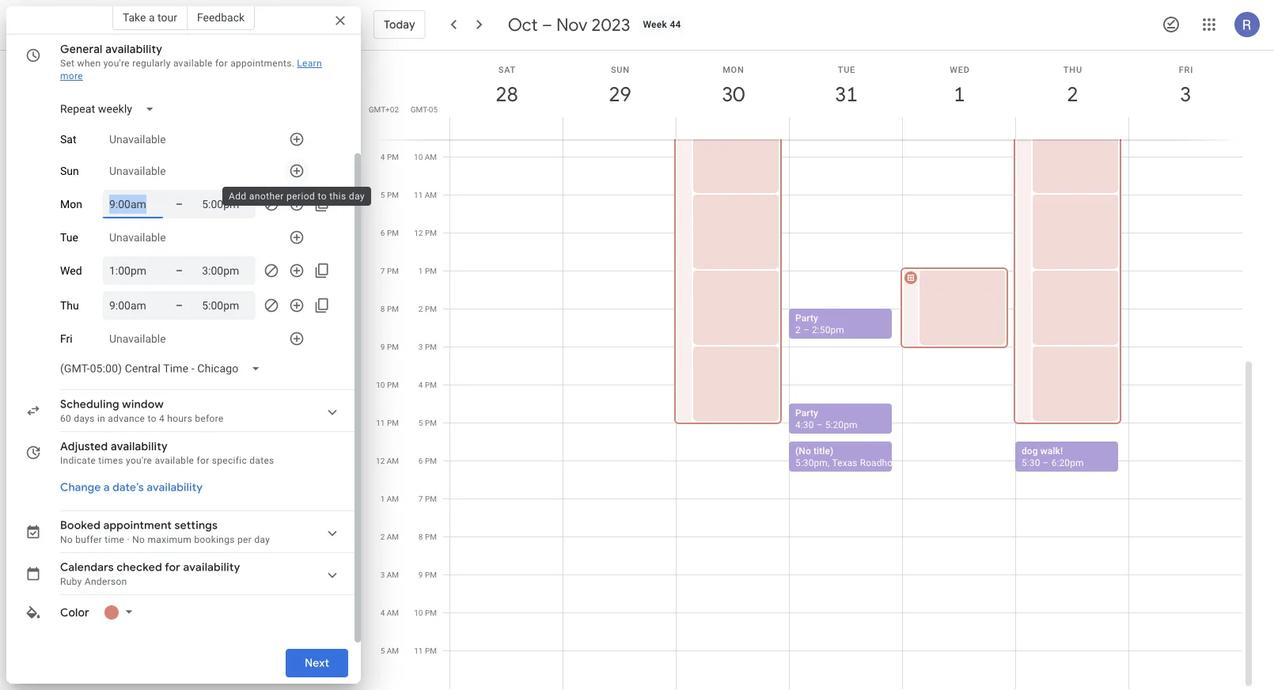 Task type: locate. For each thing, give the bounding box(es) containing it.
general availability
[[60, 42, 162, 56]]

11 pm
[[376, 418, 399, 427], [414, 646, 437, 655]]

am up 4 am
[[387, 570, 399, 579]]

mon for mon
[[60, 198, 82, 211]]

1 horizontal spatial a
[[149, 11, 155, 24]]

add another period to this day
[[229, 191, 365, 202]]

to down 'window'
[[148, 413, 156, 424]]

9
[[381, 342, 385, 351], [419, 570, 423, 579]]

1 vertical spatial available
[[155, 455, 194, 466]]

today button
[[374, 6, 426, 44]]

1 for pm
[[419, 266, 423, 275]]

0 horizontal spatial fri
[[60, 332, 73, 345]]

11 right 5 am
[[414, 646, 423, 655]]

6
[[381, 228, 385, 237], [419, 456, 423, 465]]

available down hours
[[155, 455, 194, 466]]

11 pm up "12 am"
[[376, 418, 399, 427]]

when
[[77, 58, 101, 69]]

to inside scheduling window 60 days in advance to 4 hours before
[[148, 413, 156, 424]]

5 pm down the 3 pm
[[419, 418, 437, 427]]

grid containing 28
[[367, 0, 1255, 689]]

1 vertical spatial to
[[148, 413, 156, 424]]

1 vertical spatial sun
[[60, 164, 79, 177]]

thu
[[1064, 65, 1083, 74], [60, 299, 79, 312]]

1 vertical spatial 9
[[419, 570, 423, 579]]

10 pm up "12 am"
[[376, 380, 399, 389]]

anderson
[[85, 576, 127, 587]]

friday, november 3 element
[[1168, 76, 1204, 112]]

row
[[443, 0, 1243, 689]]

fri up the friday, november 3 element
[[1179, 65, 1194, 74]]

1 for am
[[380, 494, 385, 503]]

11 pm right 5 am
[[414, 646, 437, 655]]

– left end time on mondays text box
[[176, 197, 183, 211]]

6 right "12 am"
[[419, 456, 423, 465]]

3 for pm
[[419, 342, 423, 351]]

0 vertical spatial 11 pm
[[376, 418, 399, 427]]

1 vertical spatial wed
[[60, 264, 82, 277]]

0 vertical spatial 11
[[414, 190, 423, 199]]

fri inside 3 "column header"
[[1179, 65, 1194, 74]]

10 am
[[414, 152, 437, 161]]

0 vertical spatial tue
[[838, 65, 856, 74]]

10 right 4 am
[[414, 608, 423, 617]]

day
[[349, 191, 365, 202], [254, 534, 270, 545]]

next
[[305, 656, 329, 670]]

0 vertical spatial 8
[[381, 304, 385, 313]]

wednesday, november 1 element
[[942, 76, 978, 112]]

0 horizontal spatial 3
[[380, 570, 385, 579]]

1 horizontal spatial 8
[[419, 532, 423, 541]]

1 horizontal spatial 9 pm
[[419, 570, 437, 579]]

12 for 12 pm
[[414, 228, 423, 237]]

7 left 1 pm
[[381, 266, 385, 275]]

1 horizontal spatial 6
[[419, 456, 423, 465]]

– right 4:30
[[817, 419, 823, 430]]

4 pm down the 3 pm
[[419, 380, 437, 389]]

2 vertical spatial 3
[[380, 570, 385, 579]]

2 no from the left
[[132, 534, 145, 545]]

2 party from the top
[[795, 407, 818, 418]]

4:30
[[795, 419, 814, 430]]

0 horizontal spatial thu
[[60, 299, 79, 312]]

scheduling
[[60, 397, 119, 412]]

sat up "saturday, october 28" 'element'
[[498, 65, 516, 74]]

1 vertical spatial 10
[[376, 380, 385, 389]]

dog walk! 5:30 – 6:20pm
[[1022, 445, 1084, 468]]

learn more
[[60, 58, 322, 82]]

this
[[330, 191, 346, 202]]

for left appointments. on the left of page
[[215, 58, 228, 69]]

0 vertical spatial sun
[[611, 65, 630, 74]]

availability down adjusted availability indicate times you're available for specific dates on the left bottom of the page
[[147, 480, 203, 495]]

11 down '10 am'
[[414, 190, 423, 199]]

wed for wed
[[60, 264, 82, 277]]

day right "this"
[[349, 191, 365, 202]]

1 horizontal spatial no
[[132, 534, 145, 545]]

0 horizontal spatial mon
[[60, 198, 82, 211]]

3 for am
[[380, 570, 385, 579]]

mon for mon 30
[[723, 65, 745, 74]]

am for 12 am
[[387, 456, 399, 465]]

6 pm right "12 am"
[[419, 456, 437, 465]]

cell containing party
[[789, 0, 908, 689]]

9 pm
[[381, 342, 399, 351], [419, 570, 437, 579]]

availability down the advance
[[111, 439, 168, 454]]

0 horizontal spatial sat
[[60, 133, 76, 146]]

7 pm right 1 am
[[419, 494, 437, 503]]

4 left '10 am'
[[381, 152, 385, 161]]

party up "2:50pm" at the right of the page
[[795, 312, 818, 323]]

1 vertical spatial 12
[[376, 456, 385, 465]]

1 vertical spatial tue
[[60, 231, 78, 244]]

1 horizontal spatial thu
[[1064, 65, 1083, 74]]

0 horizontal spatial for
[[165, 560, 180, 575]]

for down maximum
[[165, 560, 180, 575]]

– left "2:50pm" at the right of the page
[[803, 324, 810, 335]]

5 pm left 11 am
[[381, 190, 399, 199]]

1 horizontal spatial 1
[[419, 266, 423, 275]]

am for 4 am
[[387, 608, 399, 617]]

10 up 11 am
[[414, 152, 423, 161]]

9 pm right 3 am
[[419, 570, 437, 579]]

fri for fri
[[60, 332, 73, 345]]

10 pm
[[376, 380, 399, 389], [414, 608, 437, 617]]

window
[[122, 397, 164, 412]]

for
[[215, 58, 228, 69], [197, 455, 209, 466], [165, 560, 180, 575]]

0 horizontal spatial wed
[[60, 264, 82, 277]]

Start time on Thursdays text field
[[109, 296, 157, 315]]

7 pm
[[381, 266, 399, 275], [419, 494, 437, 503]]

you're up change a date's availability button
[[126, 455, 152, 466]]

7 right 1 am
[[419, 494, 423, 503]]

sat inside sat 28
[[498, 65, 516, 74]]

– inside party 2 – 2:50pm
[[803, 324, 810, 335]]

you're
[[103, 58, 130, 69], [126, 455, 152, 466]]

0 vertical spatial 12
[[414, 228, 423, 237]]

1 horizontal spatial 8 pm
[[419, 532, 437, 541]]

Start time on Wednesdays text field
[[109, 261, 157, 280]]

1 horizontal spatial day
[[349, 191, 365, 202]]

1 vertical spatial day
[[254, 534, 270, 545]]

set
[[60, 58, 75, 69]]

to left "this"
[[318, 191, 327, 202]]

0 horizontal spatial 8
[[381, 304, 385, 313]]

2 horizontal spatial 3
[[1179, 81, 1191, 107]]

End time on Thursdays text field
[[202, 296, 249, 315]]

day right "per"
[[254, 534, 270, 545]]

tue 31
[[834, 65, 857, 107]]

cell containing dog walk!
[[1014, 0, 1129, 689]]

week 44
[[643, 19, 681, 30]]

0 horizontal spatial 8 pm
[[381, 304, 399, 313]]

a for change
[[104, 480, 110, 495]]

wed
[[950, 65, 970, 74], [60, 264, 82, 277]]

6 cell from the left
[[1014, 0, 1129, 689]]

cell
[[450, 0, 564, 689], [564, 0, 677, 689], [674, 0, 790, 689], [789, 0, 908, 689], [901, 0, 1016, 689], [1014, 0, 1129, 689], [1129, 0, 1243, 689]]

no right the ·
[[132, 534, 145, 545]]

fri up the 'scheduling'
[[60, 332, 73, 345]]

End time on Mondays text field
[[202, 195, 249, 214]]

7 pm left 1 pm
[[381, 266, 399, 275]]

11 up "12 am"
[[376, 418, 385, 427]]

2 pm
[[419, 304, 437, 313]]

1 vertical spatial you're
[[126, 455, 152, 466]]

no down the booked
[[60, 534, 73, 545]]

(no title) 5:30pm , texas roadhouse
[[795, 445, 908, 468]]

0 vertical spatial mon
[[723, 65, 745, 74]]

mon left start time on mondays text box
[[60, 198, 82, 211]]

2 vertical spatial 11
[[414, 646, 423, 655]]

4 pm left '10 am'
[[381, 152, 399, 161]]

8 pm left 2 pm
[[381, 304, 399, 313]]

1 horizontal spatial wed
[[950, 65, 970, 74]]

per
[[237, 534, 252, 545]]

5 left 11 am
[[381, 190, 385, 199]]

5 cell from the left
[[901, 0, 1016, 689]]

1 horizontal spatial 12
[[414, 228, 423, 237]]

am up 5 am
[[387, 608, 399, 617]]

availability
[[105, 42, 162, 56], [111, 439, 168, 454], [147, 480, 203, 495], [183, 560, 240, 575]]

for left specific
[[197, 455, 209, 466]]

a for take
[[149, 11, 155, 24]]

grid
[[367, 0, 1255, 689]]

0 vertical spatial 10
[[414, 152, 423, 161]]

unavailable for tue
[[109, 231, 166, 244]]

thu up thursday, november 2 element
[[1064, 65, 1083, 74]]

8 left 2 pm
[[381, 304, 385, 313]]

7
[[381, 266, 385, 275], [419, 494, 423, 503]]

44
[[670, 19, 681, 30]]

sat for sat
[[60, 133, 76, 146]]

0 horizontal spatial sun
[[60, 164, 79, 177]]

thu for thu
[[60, 299, 79, 312]]

9 right 3 am
[[419, 570, 423, 579]]

1 no from the left
[[60, 534, 73, 545]]

0 horizontal spatial 9
[[381, 342, 385, 351]]

for inside calendars checked for availability ruby anderson
[[165, 560, 180, 575]]

1 party from the top
[[795, 312, 818, 323]]

date's
[[112, 480, 144, 495]]

0 vertical spatial thu
[[1064, 65, 1083, 74]]

3 pm
[[419, 342, 437, 351]]

– down walk!
[[1043, 457, 1049, 468]]

0 vertical spatial a
[[149, 11, 155, 24]]

0 vertical spatial 3
[[1179, 81, 1191, 107]]

you're down 'general availability'
[[103, 58, 130, 69]]

–
[[542, 13, 552, 36], [176, 197, 183, 211], [176, 264, 183, 277], [176, 299, 183, 312], [803, 324, 810, 335], [817, 419, 823, 430], [1043, 457, 1049, 468]]

party up 4:30
[[795, 407, 818, 418]]

5 down the 3 pm
[[419, 418, 423, 427]]

9 left the 3 pm
[[381, 342, 385, 351]]

bookings
[[194, 534, 235, 545]]

am up 3 am
[[387, 532, 399, 541]]

10
[[414, 152, 423, 161], [376, 380, 385, 389], [414, 608, 423, 617]]

1 horizontal spatial sun
[[611, 65, 630, 74]]

gmt-05
[[411, 104, 438, 114]]

a left tour
[[149, 11, 155, 24]]

0 horizontal spatial 10 pm
[[376, 380, 399, 389]]

12 up 1 am
[[376, 456, 385, 465]]

tue
[[838, 65, 856, 74], [60, 231, 78, 244]]

for inside adjusted availability indicate times you're available for specific dates
[[197, 455, 209, 466]]

wed up the "wednesday, november 1" element
[[950, 65, 970, 74]]

saturday, october 28 element
[[489, 76, 525, 112]]

1 vertical spatial 6 pm
[[419, 456, 437, 465]]

2 horizontal spatial 1
[[953, 81, 964, 107]]

6 pm
[[381, 228, 399, 237], [419, 456, 437, 465]]

fri for fri 3
[[1179, 65, 1194, 74]]

adjusted availability indicate times you're available for specific dates
[[60, 439, 274, 466]]

1 vertical spatial 1
[[419, 266, 423, 275]]

available right regularly
[[173, 58, 213, 69]]

am down 4 am
[[387, 646, 399, 655]]

1 vertical spatial 5 pm
[[419, 418, 437, 427]]

1 unavailable from the top
[[109, 133, 166, 146]]

ruby
[[60, 576, 82, 587]]

change
[[60, 480, 101, 495]]

1 vertical spatial 7 pm
[[419, 494, 437, 503]]

6 left the 12 pm
[[381, 228, 385, 237]]

thu left start time on thursdays text box
[[60, 299, 79, 312]]

0 horizontal spatial 7
[[381, 266, 385, 275]]

1 vertical spatial 10 pm
[[414, 608, 437, 617]]

am for 2 am
[[387, 532, 399, 541]]

0 vertical spatial 9 pm
[[381, 342, 399, 351]]

1 vertical spatial party
[[795, 407, 818, 418]]

0 vertical spatial fri
[[1179, 65, 1194, 74]]

None field
[[54, 95, 167, 123], [54, 355, 273, 383], [54, 95, 167, 123], [54, 355, 273, 383]]

11
[[414, 190, 423, 199], [376, 418, 385, 427], [414, 646, 423, 655]]

4 unavailable from the top
[[109, 332, 166, 345]]

11 am
[[414, 190, 437, 199]]

0 vertical spatial wed
[[950, 65, 970, 74]]

2 column header
[[1016, 51, 1129, 140]]

8
[[381, 304, 385, 313], [419, 532, 423, 541]]

4
[[381, 152, 385, 161], [419, 380, 423, 389], [159, 413, 165, 424], [380, 608, 385, 617]]

1 horizontal spatial 3
[[419, 342, 423, 351]]

9 pm left the 3 pm
[[381, 342, 399, 351]]

am up 1 am
[[387, 456, 399, 465]]

0 horizontal spatial 12
[[376, 456, 385, 465]]

am up 2 am
[[387, 494, 399, 503]]

5
[[381, 190, 385, 199], [419, 418, 423, 427], [380, 646, 385, 655]]

28 column header
[[450, 51, 564, 140]]

0 horizontal spatial no
[[60, 534, 73, 545]]

hours
[[167, 413, 192, 424]]

0 horizontal spatial 6
[[381, 228, 385, 237]]

4 am
[[380, 608, 399, 617]]

1 vertical spatial for
[[197, 455, 209, 466]]

1 horizontal spatial 6 pm
[[419, 456, 437, 465]]

4 pm
[[381, 152, 399, 161], [419, 380, 437, 389]]

1 vertical spatial 11 pm
[[414, 646, 437, 655]]

sat down more
[[60, 133, 76, 146]]

dog
[[1022, 445, 1038, 456]]

thu inside "2" column header
[[1064, 65, 1083, 74]]

time
[[105, 534, 124, 545]]

0 vertical spatial to
[[318, 191, 327, 202]]

12 for 12 am
[[376, 456, 385, 465]]

party inside party 2 – 2:50pm
[[795, 312, 818, 323]]

title)
[[814, 445, 834, 456]]

4 left hours
[[159, 413, 165, 424]]

next button
[[286, 644, 348, 682]]

28
[[495, 81, 517, 107]]

unavailable
[[109, 133, 166, 146], [109, 164, 166, 177], [109, 231, 166, 244], [109, 332, 166, 345]]

0 vertical spatial sat
[[498, 65, 516, 74]]

10 up "12 am"
[[376, 380, 385, 389]]

1 vertical spatial 7
[[419, 494, 423, 503]]

2 unavailable from the top
[[109, 164, 166, 177]]

2 vertical spatial for
[[165, 560, 180, 575]]

1 vertical spatial 8 pm
[[419, 532, 437, 541]]

wed inside 1 column header
[[950, 65, 970, 74]]

party
[[795, 312, 818, 323], [795, 407, 818, 418]]

1 horizontal spatial fri
[[1179, 65, 1194, 74]]

0 horizontal spatial to
[[148, 413, 156, 424]]

12 down 11 am
[[414, 228, 423, 237]]

0 vertical spatial day
[[349, 191, 365, 202]]

availability down bookings
[[183, 560, 240, 575]]

sun inside the "sun 29"
[[611, 65, 630, 74]]

another
[[249, 191, 284, 202]]

1 horizontal spatial mon
[[723, 65, 745, 74]]

am up the 12 pm
[[425, 190, 437, 199]]

mon up monday, october 30 'element' at the right of page
[[723, 65, 745, 74]]

4 inside scheduling window 60 days in advance to 4 hours before
[[159, 413, 165, 424]]

3 cell from the left
[[674, 0, 790, 689]]

party inside party 4:30 – 5:20pm
[[795, 407, 818, 418]]

1 horizontal spatial tue
[[838, 65, 856, 74]]

pm
[[387, 152, 399, 161], [387, 190, 399, 199], [387, 228, 399, 237], [425, 228, 437, 237], [387, 266, 399, 275], [425, 266, 437, 275], [387, 304, 399, 313], [425, 304, 437, 313], [387, 342, 399, 351], [425, 342, 437, 351], [387, 380, 399, 389], [425, 380, 437, 389], [387, 418, 399, 427], [425, 418, 437, 427], [425, 456, 437, 465], [425, 494, 437, 503], [425, 532, 437, 541], [425, 570, 437, 579], [425, 608, 437, 617], [425, 646, 437, 655]]

1 horizontal spatial 7 pm
[[419, 494, 437, 503]]

5 down 4 am
[[380, 646, 385, 655]]

0 vertical spatial you're
[[103, 58, 130, 69]]

8 right 2 am
[[419, 532, 423, 541]]

0 vertical spatial available
[[173, 58, 213, 69]]

1 horizontal spatial 9
[[419, 570, 423, 579]]

0 vertical spatial 6 pm
[[381, 228, 399, 237]]

6 pm left the 12 pm
[[381, 228, 399, 237]]

in
[[97, 413, 105, 424]]

wed left start time on wednesdays text field
[[60, 264, 82, 277]]

5 pm
[[381, 190, 399, 199], [419, 418, 437, 427]]

a left date's
[[104, 480, 110, 495]]

0 horizontal spatial tue
[[60, 231, 78, 244]]

4 cell from the left
[[789, 0, 908, 689]]

row containing party
[[443, 0, 1243, 689]]

am up 11 am
[[425, 152, 437, 161]]

10 pm right 4 am
[[414, 608, 437, 617]]

day inside booked appointment settings no buffer time · no maximum bookings per day
[[254, 534, 270, 545]]

1 vertical spatial fri
[[60, 332, 73, 345]]

3 inside fri 3
[[1179, 81, 1191, 107]]

times
[[98, 455, 123, 466]]

mon inside mon 30
[[723, 65, 745, 74]]

unavailable for fri
[[109, 332, 166, 345]]

tue inside tue 31
[[838, 65, 856, 74]]

3 unavailable from the top
[[109, 231, 166, 244]]

8 pm right 2 am
[[419, 532, 437, 541]]



Task type: vqa. For each thing, say whether or not it's contained in the screenshot.


Task type: describe. For each thing, give the bounding box(es) containing it.
thursday, november 2 element
[[1055, 76, 1091, 112]]

appointment
[[103, 518, 172, 533]]

am for 1 am
[[387, 494, 399, 503]]

5 am
[[380, 646, 399, 655]]

availability inside change a date's availability button
[[147, 480, 203, 495]]

End time on Wednesdays text field
[[202, 261, 249, 280]]

12 pm
[[414, 228, 437, 237]]

1 cell from the left
[[450, 0, 564, 689]]

tue for tue 31
[[838, 65, 856, 74]]

advance
[[108, 413, 145, 424]]

1 vertical spatial 6
[[419, 456, 423, 465]]

booked appointment settings no buffer time · no maximum bookings per day
[[60, 518, 270, 545]]

2023
[[592, 13, 630, 36]]

walk!
[[1041, 445, 1063, 456]]

before
[[195, 413, 224, 424]]

sun for sun 29
[[611, 65, 630, 74]]

change a date's availability
[[60, 480, 203, 495]]

dates
[[250, 455, 274, 466]]

sun for sun
[[60, 164, 79, 177]]

add
[[229, 191, 247, 202]]

party for 2
[[795, 312, 818, 323]]

60
[[60, 413, 71, 424]]

– inside dog walk! 5:30 – 6:20pm
[[1043, 457, 1049, 468]]

7 cell from the left
[[1129, 0, 1243, 689]]

more
[[60, 70, 83, 82]]

(no
[[795, 445, 811, 456]]

thu for thu 2
[[1064, 65, 1083, 74]]

am for 3 am
[[387, 570, 399, 579]]

31
[[834, 81, 857, 107]]

am for 11 am
[[425, 190, 437, 199]]

take
[[123, 11, 146, 24]]

you're inside adjusted availability indicate times you're available for specific dates
[[126, 455, 152, 466]]

calendars
[[60, 560, 114, 575]]

0 vertical spatial 10 pm
[[376, 380, 399, 389]]

party 4:30 – 5:20pm
[[795, 407, 858, 430]]

tuesday, october 31 element
[[828, 76, 865, 112]]

gmt+02
[[369, 104, 399, 114]]

1 horizontal spatial 5 pm
[[419, 418, 437, 427]]

week
[[643, 19, 667, 30]]

appointments.
[[230, 58, 295, 69]]

unavailable for sun
[[109, 164, 166, 177]]

availability inside calendars checked for availability ruby anderson
[[183, 560, 240, 575]]

1 horizontal spatial to
[[318, 191, 327, 202]]

2 inside thu 2
[[1066, 81, 1078, 107]]

maximum
[[148, 534, 192, 545]]

6:20pm
[[1052, 457, 1084, 468]]

adjusted
[[60, 439, 108, 454]]

unavailable for sat
[[109, 133, 166, 146]]

oct
[[508, 13, 538, 36]]

5:20pm
[[825, 419, 858, 430]]

buffer
[[75, 534, 102, 545]]

1 horizontal spatial 4 pm
[[419, 380, 437, 389]]

sunday, october 29 element
[[602, 76, 638, 112]]

2 vertical spatial 5
[[380, 646, 385, 655]]

party 2 – 2:50pm
[[795, 312, 844, 335]]

0 vertical spatial 5
[[381, 190, 385, 199]]

party for 4:30
[[795, 407, 818, 418]]

1 horizontal spatial 10 pm
[[414, 608, 437, 617]]

5:30
[[1022, 457, 1040, 468]]

0 vertical spatial 9
[[381, 342, 385, 351]]

feedback
[[197, 11, 245, 24]]

am for 5 am
[[387, 646, 399, 655]]

0 vertical spatial 7 pm
[[381, 266, 399, 275]]

settings
[[175, 518, 218, 533]]

checked
[[117, 560, 162, 575]]

tour
[[158, 11, 177, 24]]

feedback button
[[188, 5, 255, 30]]

change a date's availability button
[[54, 473, 209, 502]]

today
[[384, 17, 415, 32]]

calendars checked for availability ruby anderson
[[60, 560, 240, 587]]

1 horizontal spatial 11 pm
[[414, 646, 437, 655]]

tue for tue
[[60, 231, 78, 244]]

scheduling window 60 days in advance to 4 hours before
[[60, 397, 224, 424]]

0 vertical spatial 4 pm
[[381, 152, 399, 161]]

,
[[828, 457, 830, 468]]

sat for sat 28
[[498, 65, 516, 74]]

29
[[608, 81, 630, 107]]

roadhouse
[[860, 457, 908, 468]]

1 inside wed 1
[[953, 81, 964, 107]]

29 column header
[[563, 51, 677, 140]]

oct – nov 2023
[[508, 13, 630, 36]]

fri 3
[[1179, 65, 1194, 107]]

gmt-
[[411, 104, 429, 114]]

5:30pm
[[795, 457, 828, 468]]

0 horizontal spatial 9 pm
[[381, 342, 399, 351]]

4 up 5 am
[[380, 608, 385, 617]]

period
[[287, 191, 315, 202]]

0 vertical spatial 7
[[381, 266, 385, 275]]

2 vertical spatial 10
[[414, 608, 423, 617]]

3 column header
[[1129, 51, 1243, 140]]

sun 29
[[608, 65, 630, 107]]

05
[[429, 104, 438, 114]]

monday, october 30 element
[[715, 76, 752, 112]]

4 down the 3 pm
[[419, 380, 423, 389]]

wed 1
[[950, 65, 970, 107]]

thu 2
[[1064, 65, 1083, 107]]

2 inside party 2 – 2:50pm
[[795, 324, 801, 335]]

available inside adjusted availability indicate times you're available for specific dates
[[155, 455, 194, 466]]

1 column header
[[902, 51, 1016, 140]]

days
[[74, 413, 95, 424]]

specific
[[212, 455, 247, 466]]

1 vertical spatial 11
[[376, 418, 385, 427]]

color
[[60, 606, 89, 620]]

1 vertical spatial 5
[[419, 418, 423, 427]]

availability up regularly
[[105, 42, 162, 56]]

0 horizontal spatial 11 pm
[[376, 418, 399, 427]]

·
[[127, 534, 130, 545]]

take a tour
[[123, 11, 177, 24]]

30 column header
[[676, 51, 790, 140]]

learn
[[297, 58, 322, 69]]

wed for wed 1
[[950, 65, 970, 74]]

30
[[721, 81, 744, 107]]

12 am
[[376, 456, 399, 465]]

– right start time on wednesdays text field
[[176, 264, 183, 277]]

2:50pm
[[812, 324, 844, 335]]

0 horizontal spatial 6 pm
[[381, 228, 399, 237]]

Start time on Mondays text field
[[109, 195, 157, 214]]

2 cell from the left
[[564, 0, 677, 689]]

take a tour button
[[112, 5, 188, 30]]

learn more link
[[60, 58, 322, 82]]

general
[[60, 42, 103, 56]]

regularly
[[132, 58, 171, 69]]

2 horizontal spatial for
[[215, 58, 228, 69]]

1 am
[[380, 494, 399, 503]]

nov
[[556, 13, 588, 36]]

3 am
[[380, 570, 399, 579]]

– inside party 4:30 – 5:20pm
[[817, 419, 823, 430]]

– right start time on thursdays text box
[[176, 299, 183, 312]]

am for 10 am
[[425, 152, 437, 161]]

– right oct at left top
[[542, 13, 552, 36]]

1 vertical spatial 8
[[419, 532, 423, 541]]

sat 28
[[495, 65, 517, 107]]

availability inside adjusted availability indicate times you're available for specific dates
[[111, 439, 168, 454]]

31 column header
[[789, 51, 903, 140]]

2 am
[[380, 532, 399, 541]]

0 vertical spatial 5 pm
[[381, 190, 399, 199]]

booked
[[60, 518, 101, 533]]

0 vertical spatial 6
[[381, 228, 385, 237]]



